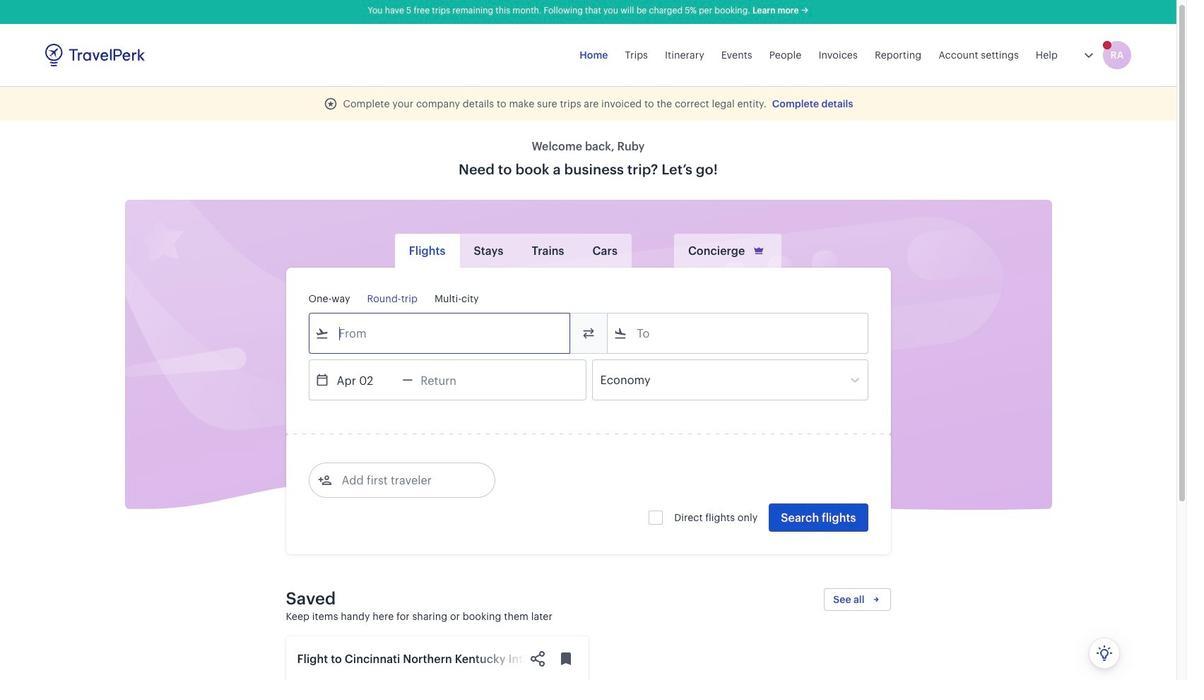Task type: describe. For each thing, give the bounding box(es) containing it.
From search field
[[329, 322, 551, 345]]

Add first traveler search field
[[332, 469, 479, 492]]



Task type: locate. For each thing, give the bounding box(es) containing it.
To search field
[[627, 322, 849, 345]]

Return text field
[[413, 360, 486, 400]]

Depart text field
[[329, 360, 403, 400]]



Task type: vqa. For each thing, say whether or not it's contained in the screenshot.
Add traveler search field
no



